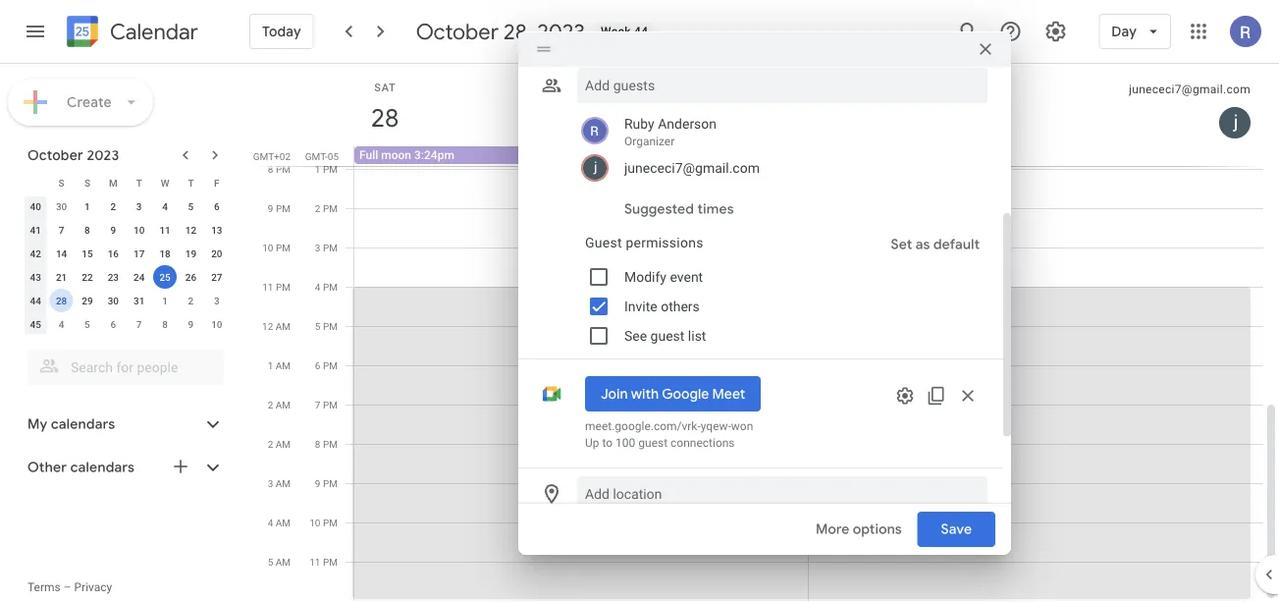 Task type: vqa. For each thing, say whether or not it's contained in the screenshot.


Task type: describe. For each thing, give the bounding box(es) containing it.
19 element
[[179, 242, 203, 265]]

october 28, 2023
[[416, 18, 585, 45]]

0 horizontal spatial 8 pm
[[268, 163, 291, 175]]

45
[[30, 318, 41, 330]]

privacy
[[74, 581, 112, 594]]

join with google meet link
[[585, 376, 762, 412]]

4 pm
[[315, 281, 338, 293]]

privacy link
[[74, 581, 112, 594]]

anderson
[[658, 115, 717, 132]]

18 element
[[153, 242, 177, 265]]

3 for the november 3 'element'
[[214, 295, 220, 306]]

1 for november 1 element
[[162, 295, 168, 306]]

11 element
[[153, 218, 177, 242]]

12 element
[[179, 218, 203, 242]]

modify
[[625, 269, 667, 285]]

suggested times button
[[617, 192, 742, 227]]

1 for 1 pm
[[315, 163, 321, 175]]

1 t from the left
[[136, 177, 142, 189]]

junececi7@gmail.com inside tree item
[[625, 160, 760, 176]]

other calendars button
[[4, 452, 244, 483]]

31
[[134, 295, 145, 306]]

5 for november 5 element
[[85, 318, 90, 330]]

pm right 5 am
[[323, 556, 338, 568]]

9 up 16 element
[[110, 224, 116, 236]]

as
[[916, 236, 931, 253]]

10 right 4 am
[[310, 517, 321, 528]]

gmt+02
[[253, 150, 291, 162]]

november 1 element
[[153, 289, 177, 312]]

15 element
[[76, 242, 99, 265]]

gmt-
[[305, 150, 328, 162]]

2 down 1 pm at left top
[[315, 202, 321, 214]]

m
[[109, 177, 118, 189]]

to
[[603, 436, 613, 450]]

invite
[[625, 298, 658, 314]]

3 for 3 pm
[[315, 242, 321, 253]]

day
[[1112, 23, 1137, 40]]

default
[[934, 236, 981, 253]]

calendar
[[110, 18, 198, 46]]

1 right september 30 element
[[85, 200, 90, 212]]

05
[[328, 150, 339, 162]]

saturday, october 28 element
[[362, 95, 408, 140]]

guest inside group
[[651, 328, 685, 344]]

29 element
[[76, 289, 99, 312]]

calendar element
[[63, 12, 198, 55]]

week
[[601, 25, 631, 38]]

21
[[56, 271, 67, 283]]

ruby anderson organizer
[[625, 115, 717, 148]]

november 2 element
[[179, 289, 203, 312]]

0 vertical spatial 6
[[214, 200, 220, 212]]

10 down the november 3 'element'
[[211, 318, 222, 330]]

1 horizontal spatial 9 pm
[[315, 477, 338, 489]]

25, today element
[[153, 265, 177, 289]]

pm right 4 am
[[323, 517, 338, 528]]

14 element
[[50, 242, 73, 265]]

2 down the "1 am"
[[268, 399, 273, 411]]

1 horizontal spatial 10 pm
[[310, 517, 338, 528]]

10 up 17
[[134, 224, 145, 236]]

join
[[601, 385, 628, 403]]

8 down november 1 element
[[162, 318, 168, 330]]

sat 28
[[370, 81, 398, 134]]

pm down "gmt+02"
[[276, 163, 291, 175]]

9 inside november 9 element
[[188, 318, 194, 330]]

won
[[732, 419, 754, 433]]

my
[[28, 416, 48, 433]]

5 pm
[[315, 320, 338, 332]]

pm down 7 pm
[[323, 438, 338, 450]]

4 am from the top
[[276, 438, 291, 450]]

settings menu image
[[1044, 20, 1068, 43]]

22
[[82, 271, 93, 283]]

full moon 3:24pm row
[[346, 146, 1280, 166]]

19
[[185, 248, 197, 259]]

connections
[[671, 436, 735, 450]]

7 am from the top
[[276, 556, 291, 568]]

my calendars
[[28, 416, 115, 433]]

full moon 3:24pm
[[360, 148, 455, 162]]

22 element
[[76, 265, 99, 289]]

1 pm
[[315, 163, 338, 175]]

calendars for my calendars
[[51, 416, 115, 433]]

week 44
[[601, 25, 649, 38]]

30 for '30' element
[[108, 295, 119, 306]]

pm down 3 pm
[[323, 281, 338, 293]]

set as default
[[891, 236, 981, 253]]

modify event
[[625, 269, 704, 285]]

23
[[108, 271, 119, 283]]

7 for 7 pm
[[315, 399, 321, 411]]

pm up 6 pm
[[323, 320, 338, 332]]

other
[[28, 459, 67, 476]]

1 vertical spatial 11
[[263, 281, 274, 293]]

7 pm
[[315, 399, 338, 411]]

26 element
[[179, 265, 203, 289]]

ruby
[[625, 115, 655, 132]]

moon
[[381, 148, 412, 162]]

meet.google.com/vrk-yqew-won up to 100 guest connections
[[585, 419, 754, 450]]

november 3 element
[[205, 289, 229, 312]]

6 pm
[[315, 360, 338, 371]]

13 element
[[205, 218, 229, 242]]

october for october 2023
[[28, 146, 83, 164]]

november 7 element
[[127, 312, 151, 336]]

times
[[698, 200, 734, 218]]

terms – privacy
[[28, 581, 112, 594]]

see
[[625, 328, 647, 344]]

12 for 12
[[185, 224, 197, 236]]

ruby anderson, organizer tree item
[[578, 111, 988, 152]]

pm up '12 am'
[[276, 281, 291, 293]]

set as default button
[[883, 227, 988, 262]]

1 vertical spatial 11 pm
[[310, 556, 338, 568]]

4 am
[[268, 517, 291, 528]]

5 for 5 pm
[[315, 320, 321, 332]]

today
[[262, 23, 301, 40]]

sat
[[374, 81, 396, 93]]

row containing 42
[[23, 242, 230, 265]]

6 am from the top
[[276, 517, 291, 528]]

1 s from the left
[[58, 177, 64, 189]]

0 horizontal spatial 2023
[[87, 146, 119, 164]]

28,
[[504, 18, 532, 45]]

october 2023
[[28, 146, 119, 164]]

suggested
[[625, 200, 695, 218]]

16
[[108, 248, 119, 259]]

pm down 6 pm
[[323, 399, 338, 411]]

5 for 5 am
[[268, 556, 273, 568]]

9 right 3 am
[[315, 477, 321, 489]]

1 2 am from the top
[[268, 399, 291, 411]]

1 am from the top
[[276, 320, 291, 332]]

16 element
[[101, 242, 125, 265]]

junececi7@gmail.com inside "28" grid
[[1130, 83, 1251, 96]]

w
[[161, 177, 169, 189]]

17 element
[[127, 242, 151, 265]]

row containing 43
[[23, 265, 230, 289]]

row containing s
[[23, 171, 230, 194]]

30 element
[[101, 289, 125, 312]]

1 am
[[268, 360, 291, 371]]

13
[[211, 224, 222, 236]]

today button
[[250, 8, 314, 55]]

october for october 28, 2023
[[416, 18, 499, 45]]

2 t from the left
[[188, 177, 194, 189]]

up
[[585, 436, 600, 450]]

3 am from the top
[[276, 399, 291, 411]]

4 for 4 am
[[268, 517, 273, 528]]

27
[[211, 271, 222, 283]]

6 for 6 pm
[[315, 360, 321, 371]]

11 inside "11" element
[[159, 224, 171, 236]]

10 right 20 element
[[263, 242, 274, 253]]

5 up 12 'element'
[[188, 200, 194, 212]]

24
[[134, 271, 145, 283]]

5 am
[[268, 556, 291, 568]]

25
[[159, 271, 171, 283]]

3 am
[[268, 477, 291, 489]]

suggested times
[[625, 200, 734, 218]]

43
[[30, 271, 41, 283]]



Task type: locate. For each thing, give the bounding box(es) containing it.
pm
[[276, 163, 291, 175], [323, 163, 338, 175], [276, 202, 291, 214], [323, 202, 338, 214], [276, 242, 291, 253], [323, 242, 338, 253], [276, 281, 291, 293], [323, 281, 338, 293], [323, 320, 338, 332], [323, 360, 338, 371], [323, 399, 338, 411], [323, 438, 338, 450], [323, 477, 338, 489], [323, 517, 338, 528], [323, 556, 338, 568]]

am up 4 am
[[276, 477, 291, 489]]

am up the "1 am"
[[276, 320, 291, 332]]

30
[[56, 200, 67, 212], [108, 295, 119, 306]]

28 element
[[50, 289, 73, 312]]

2
[[110, 200, 116, 212], [315, 202, 321, 214], [188, 295, 194, 306], [268, 399, 273, 411], [268, 438, 273, 450]]

15
[[82, 248, 93, 259]]

7 down 6 pm
[[315, 399, 321, 411]]

pm down '05'
[[323, 163, 338, 175]]

8 pm down 7 pm
[[315, 438, 338, 450]]

1 vertical spatial junececi7@gmail.com
[[625, 160, 760, 176]]

4 down 28 cell
[[59, 318, 64, 330]]

pm right 3 am
[[323, 477, 338, 489]]

1 row from the top
[[23, 171, 230, 194]]

0 horizontal spatial 12
[[185, 224, 197, 236]]

1 horizontal spatial 6
[[214, 200, 220, 212]]

8 down "gmt+02"
[[268, 163, 274, 175]]

11
[[159, 224, 171, 236], [263, 281, 274, 293], [310, 556, 321, 568]]

t
[[136, 177, 142, 189], [188, 177, 194, 189]]

pm down 2 pm
[[323, 242, 338, 253]]

0 vertical spatial 30
[[56, 200, 67, 212]]

3:24pm
[[415, 148, 455, 162]]

12 for 12 am
[[262, 320, 273, 332]]

5 up 6 pm
[[315, 320, 321, 332]]

12
[[185, 224, 197, 236], [262, 320, 273, 332]]

f
[[214, 177, 220, 189]]

pm down 1 pm at left top
[[323, 202, 338, 214]]

7 down "31" 'element'
[[136, 318, 142, 330]]

7 for the november 7 element
[[136, 318, 142, 330]]

meet.google.com/vrk-
[[585, 419, 701, 433]]

junececi7@gmail.com down the "day" dropdown button
[[1130, 83, 1251, 96]]

44 up 45
[[30, 295, 41, 306]]

guest
[[651, 328, 685, 344], [639, 436, 668, 450]]

5 down the 29 element
[[85, 318, 90, 330]]

terms link
[[28, 581, 61, 594]]

0 vertical spatial 11
[[159, 224, 171, 236]]

junececi7@gmail.com down ruby anderson organizer
[[625, 160, 760, 176]]

guest inside meet.google.com/vrk-yqew-won up to 100 guest connections
[[639, 436, 668, 450]]

42
[[30, 248, 41, 259]]

1 for 1 am
[[268, 360, 273, 371]]

3 up 10 element at the top of page
[[136, 200, 142, 212]]

6 right the "1 am"
[[315, 360, 321, 371]]

9 pm left 2 pm
[[268, 202, 291, 214]]

0 vertical spatial 2 am
[[268, 399, 291, 411]]

0 horizontal spatial t
[[136, 177, 142, 189]]

11 up 18
[[159, 224, 171, 236]]

6 down f
[[214, 200, 220, 212]]

30 for september 30 element
[[56, 200, 67, 212]]

1 vertical spatial 6
[[110, 318, 116, 330]]

create
[[67, 93, 112, 111]]

november 10 element
[[205, 312, 229, 336]]

0 vertical spatial 2023
[[537, 18, 585, 45]]

1 vertical spatial 28
[[56, 295, 67, 306]]

full
[[360, 148, 378, 162]]

permissions
[[626, 234, 704, 250]]

pm left 2 pm
[[276, 202, 291, 214]]

1 horizontal spatial 12
[[262, 320, 273, 332]]

3 up 4 am
[[268, 477, 273, 489]]

0 horizontal spatial 30
[[56, 200, 67, 212]]

8 up 15 "element"
[[85, 224, 90, 236]]

pm left 3 pm
[[276, 242, 291, 253]]

12 up 19
[[185, 224, 197, 236]]

september 30 element
[[50, 194, 73, 218]]

am down the "1 am"
[[276, 399, 291, 411]]

invite others
[[625, 298, 700, 314]]

0 horizontal spatial 9 pm
[[268, 202, 291, 214]]

2 horizontal spatial 11
[[310, 556, 321, 568]]

6 for the november 6 element
[[110, 318, 116, 330]]

row group containing 40
[[23, 194, 230, 336]]

2 down m
[[110, 200, 116, 212]]

full moon 3:24pm button
[[355, 146, 797, 164]]

8 pm
[[268, 163, 291, 175], [315, 438, 338, 450]]

28 down 'sat'
[[370, 102, 398, 134]]

17
[[134, 248, 145, 259]]

2023 right 28,
[[537, 18, 585, 45]]

guest
[[585, 234, 622, 250]]

25 cell
[[152, 265, 178, 289]]

8 pm down "gmt+02"
[[268, 163, 291, 175]]

0 vertical spatial 9 pm
[[268, 202, 291, 214]]

0 vertical spatial junececi7@gmail.com
[[1130, 83, 1251, 96]]

0 horizontal spatial 7
[[59, 224, 64, 236]]

2023 up m
[[87, 146, 119, 164]]

add other calendars image
[[171, 457, 191, 476]]

21 element
[[50, 265, 73, 289]]

41
[[30, 224, 41, 236]]

calendars inside "dropdown button"
[[51, 416, 115, 433]]

6 row from the top
[[23, 289, 230, 312]]

row containing 45
[[23, 312, 230, 336]]

0 vertical spatial calendars
[[51, 416, 115, 433]]

11 pm up '12 am'
[[263, 281, 291, 293]]

2 am
[[268, 399, 291, 411], [268, 438, 291, 450]]

0 horizontal spatial s
[[58, 177, 64, 189]]

november 9 element
[[179, 312, 203, 336]]

main drawer image
[[24, 20, 47, 43]]

row containing 40
[[23, 194, 230, 218]]

20
[[211, 248, 222, 259]]

0 horizontal spatial 10 pm
[[263, 242, 291, 253]]

0 vertical spatial 12
[[185, 224, 197, 236]]

t left w
[[136, 177, 142, 189]]

0 vertical spatial 10 pm
[[263, 242, 291, 253]]

–
[[64, 581, 71, 594]]

am down '12 am'
[[276, 360, 291, 371]]

2 pm
[[315, 202, 338, 214]]

october 2023 grid
[[19, 171, 230, 336]]

0 vertical spatial 8 pm
[[268, 163, 291, 175]]

9 down "gmt+02"
[[268, 202, 274, 214]]

row group
[[23, 194, 230, 336]]

28 grid
[[251, 64, 1280, 602]]

2 2 am from the top
[[268, 438, 291, 450]]

30 right 40
[[56, 200, 67, 212]]

2 horizontal spatial 7
[[315, 399, 321, 411]]

1 horizontal spatial october
[[416, 18, 499, 45]]

2 vertical spatial 6
[[315, 360, 321, 371]]

gmt-05
[[305, 150, 339, 162]]

1 horizontal spatial 7
[[136, 318, 142, 330]]

1 vertical spatial 10 pm
[[310, 517, 338, 528]]

guest permissions
[[585, 234, 704, 250]]

40
[[30, 200, 41, 212]]

None search field
[[0, 342, 244, 385]]

1 down gmt-
[[315, 163, 321, 175]]

1 vertical spatial 2023
[[87, 146, 119, 164]]

12 inside "28" grid
[[262, 320, 273, 332]]

am
[[276, 320, 291, 332], [276, 360, 291, 371], [276, 399, 291, 411], [276, 438, 291, 450], [276, 477, 291, 489], [276, 517, 291, 528], [276, 556, 291, 568]]

october
[[416, 18, 499, 45], [28, 146, 83, 164]]

30 inside september 30 element
[[56, 200, 67, 212]]

1 horizontal spatial 11
[[263, 281, 274, 293]]

calendar heading
[[106, 18, 198, 46]]

1 vertical spatial 8 pm
[[315, 438, 338, 450]]

0 vertical spatial guest
[[651, 328, 685, 344]]

4 for november 4 element
[[59, 318, 64, 330]]

set
[[891, 236, 913, 253]]

18
[[159, 248, 171, 259]]

4 down 3 pm
[[315, 281, 321, 293]]

2023
[[537, 18, 585, 45], [87, 146, 119, 164]]

100
[[616, 436, 636, 450]]

23 element
[[101, 265, 125, 289]]

group containing guest permissions
[[578, 227, 988, 351]]

with
[[631, 385, 659, 403]]

junececi7@gmail.com tree item
[[578, 152, 988, 184]]

1 horizontal spatial 44
[[635, 25, 649, 38]]

3 inside 'element'
[[214, 295, 220, 306]]

november 6 element
[[101, 312, 125, 336]]

october left 28,
[[416, 18, 499, 45]]

8
[[268, 163, 274, 175], [85, 224, 90, 236], [162, 318, 168, 330], [315, 438, 321, 450]]

meet
[[713, 385, 746, 403]]

2 vertical spatial 11
[[310, 556, 321, 568]]

1 horizontal spatial 11 pm
[[310, 556, 338, 568]]

4 up "11" element
[[162, 200, 168, 212]]

junececi7@gmail.com
[[1130, 83, 1251, 96], [625, 160, 760, 176]]

24 element
[[127, 265, 151, 289]]

am up 3 am
[[276, 438, 291, 450]]

row containing 41
[[23, 218, 230, 242]]

28 column header
[[355, 64, 809, 146]]

10 pm right 4 am
[[310, 517, 338, 528]]

1 horizontal spatial t
[[188, 177, 194, 189]]

yqew-
[[701, 419, 732, 433]]

2 vertical spatial 7
[[315, 399, 321, 411]]

Location text field
[[585, 476, 981, 512]]

guest down meet.google.com/vrk-
[[639, 436, 668, 450]]

google
[[662, 385, 710, 403]]

0 vertical spatial 7
[[59, 224, 64, 236]]

28 down 21
[[56, 295, 67, 306]]

20 element
[[205, 242, 229, 265]]

3 row from the top
[[23, 218, 230, 242]]

2 am from the top
[[276, 360, 291, 371]]

row group inside october 2023 grid
[[23, 194, 230, 336]]

10
[[134, 224, 145, 236], [263, 242, 274, 253], [211, 318, 222, 330], [310, 517, 321, 528]]

calendars inside dropdown button
[[70, 459, 135, 476]]

create button
[[8, 79, 153, 126]]

11 pm right 5 am
[[310, 556, 338, 568]]

1 vertical spatial 30
[[108, 295, 119, 306]]

Guests text field
[[585, 68, 981, 103]]

see guest list
[[625, 328, 707, 344]]

44 inside "row"
[[30, 295, 41, 306]]

2 row from the top
[[23, 194, 230, 218]]

0 horizontal spatial 11
[[159, 224, 171, 236]]

october up september 30 element
[[28, 146, 83, 164]]

1 horizontal spatial 2023
[[537, 18, 585, 45]]

28 inside cell
[[56, 295, 67, 306]]

1 vertical spatial 7
[[136, 318, 142, 330]]

3 for 3 am
[[268, 477, 273, 489]]

row containing 44
[[23, 289, 230, 312]]

10 pm left 3 pm
[[263, 242, 291, 253]]

2 up 3 am
[[268, 438, 273, 450]]

3 down 27 element
[[214, 295, 220, 306]]

31 element
[[127, 289, 151, 312]]

8 down 7 pm
[[315, 438, 321, 450]]

5 down 4 am
[[268, 556, 273, 568]]

28 inside column header
[[370, 102, 398, 134]]

0 horizontal spatial 11 pm
[[263, 281, 291, 293]]

26
[[185, 271, 197, 283]]

4 row from the top
[[23, 242, 230, 265]]

1 horizontal spatial s
[[84, 177, 90, 189]]

others
[[661, 298, 700, 314]]

1 vertical spatial calendars
[[70, 459, 135, 476]]

7 down september 30 element
[[59, 224, 64, 236]]

organizer
[[625, 135, 675, 148]]

3 pm
[[315, 242, 338, 253]]

0 vertical spatial 44
[[635, 25, 649, 38]]

11 right 5 am
[[310, 556, 321, 568]]

t right w
[[188, 177, 194, 189]]

10 element
[[127, 218, 151, 242]]

row
[[23, 171, 230, 194], [23, 194, 230, 218], [23, 218, 230, 242], [23, 242, 230, 265], [23, 265, 230, 289], [23, 289, 230, 312], [23, 312, 230, 336]]

9
[[268, 202, 274, 214], [110, 224, 116, 236], [188, 318, 194, 330], [315, 477, 321, 489]]

12 am
[[262, 320, 291, 332]]

2 horizontal spatial 6
[[315, 360, 321, 371]]

1 down 25, today 'element'
[[162, 295, 168, 306]]

0 vertical spatial 11 pm
[[263, 281, 291, 293]]

join with google meet
[[601, 385, 746, 403]]

day button
[[1099, 8, 1172, 55]]

5 row from the top
[[23, 265, 230, 289]]

0 horizontal spatial 28
[[56, 295, 67, 306]]

3 down 2 pm
[[315, 242, 321, 253]]

1 vertical spatial october
[[28, 146, 83, 164]]

2 up november 9 element
[[188, 295, 194, 306]]

44 right week
[[635, 25, 649, 38]]

terms
[[28, 581, 61, 594]]

2 am up 3 am
[[268, 438, 291, 450]]

1 vertical spatial 44
[[30, 295, 41, 306]]

0 vertical spatial 28
[[370, 102, 398, 134]]

5 am from the top
[[276, 477, 291, 489]]

Search for people text field
[[39, 350, 212, 385]]

my calendars button
[[4, 409, 244, 440]]

7 row from the top
[[23, 312, 230, 336]]

1 vertical spatial 9 pm
[[315, 477, 338, 489]]

0 horizontal spatial 44
[[30, 295, 41, 306]]

november 8 element
[[153, 312, 177, 336]]

0 horizontal spatial october
[[28, 146, 83, 164]]

group
[[578, 227, 988, 351]]

guests invited to this event. tree
[[578, 111, 988, 184]]

1 horizontal spatial 28
[[370, 102, 398, 134]]

calendars for other calendars
[[70, 459, 135, 476]]

6 down '30' element
[[110, 318, 116, 330]]

guest left list
[[651, 328, 685, 344]]

11 pm
[[263, 281, 291, 293], [310, 556, 338, 568]]

november 4 element
[[50, 312, 73, 336]]

pm up 7 pm
[[323, 360, 338, 371]]

2 am down the "1 am"
[[268, 399, 291, 411]]

am down 4 am
[[276, 556, 291, 568]]

1 vertical spatial guest
[[639, 436, 668, 450]]

0 vertical spatial october
[[416, 18, 499, 45]]

3
[[136, 200, 142, 212], [315, 242, 321, 253], [214, 295, 220, 306], [268, 477, 273, 489]]

0 horizontal spatial junececi7@gmail.com
[[625, 160, 760, 176]]

1 horizontal spatial 30
[[108, 295, 119, 306]]

1 vertical spatial 12
[[262, 320, 273, 332]]

1 vertical spatial 2 am
[[268, 438, 291, 450]]

28
[[370, 102, 398, 134], [56, 295, 67, 306]]

1 horizontal spatial junececi7@gmail.com
[[1130, 83, 1251, 96]]

27 element
[[205, 265, 229, 289]]

12 inside 'element'
[[185, 224, 197, 236]]

1 horizontal spatial 8 pm
[[315, 438, 338, 450]]

11 up '12 am'
[[263, 281, 274, 293]]

am down 3 am
[[276, 517, 291, 528]]

s up september 30 element
[[58, 177, 64, 189]]

7
[[59, 224, 64, 236], [136, 318, 142, 330], [315, 399, 321, 411]]

6 inside "28" grid
[[315, 360, 321, 371]]

4 for 4 pm
[[315, 281, 321, 293]]

calendars down my calendars "dropdown button"
[[70, 459, 135, 476]]

1
[[315, 163, 321, 175], [85, 200, 90, 212], [162, 295, 168, 306], [268, 360, 273, 371]]

1 down '12 am'
[[268, 360, 273, 371]]

2 s from the left
[[84, 177, 90, 189]]

4 down 3 am
[[268, 517, 273, 528]]

6
[[214, 200, 220, 212], [110, 318, 116, 330], [315, 360, 321, 371]]

28 cell
[[49, 289, 74, 312]]

9 down november 2 element
[[188, 318, 194, 330]]

29
[[82, 295, 93, 306]]

other calendars
[[28, 459, 135, 476]]

november 5 element
[[76, 312, 99, 336]]

9 pm right 3 am
[[315, 477, 338, 489]]

7 inside "28" grid
[[315, 399, 321, 411]]

12 up the "1 am"
[[262, 320, 273, 332]]

calendars up other calendars
[[51, 416, 115, 433]]

s left m
[[84, 177, 90, 189]]

30 down 23
[[108, 295, 119, 306]]

event
[[670, 269, 704, 285]]

0 horizontal spatial 6
[[110, 318, 116, 330]]



